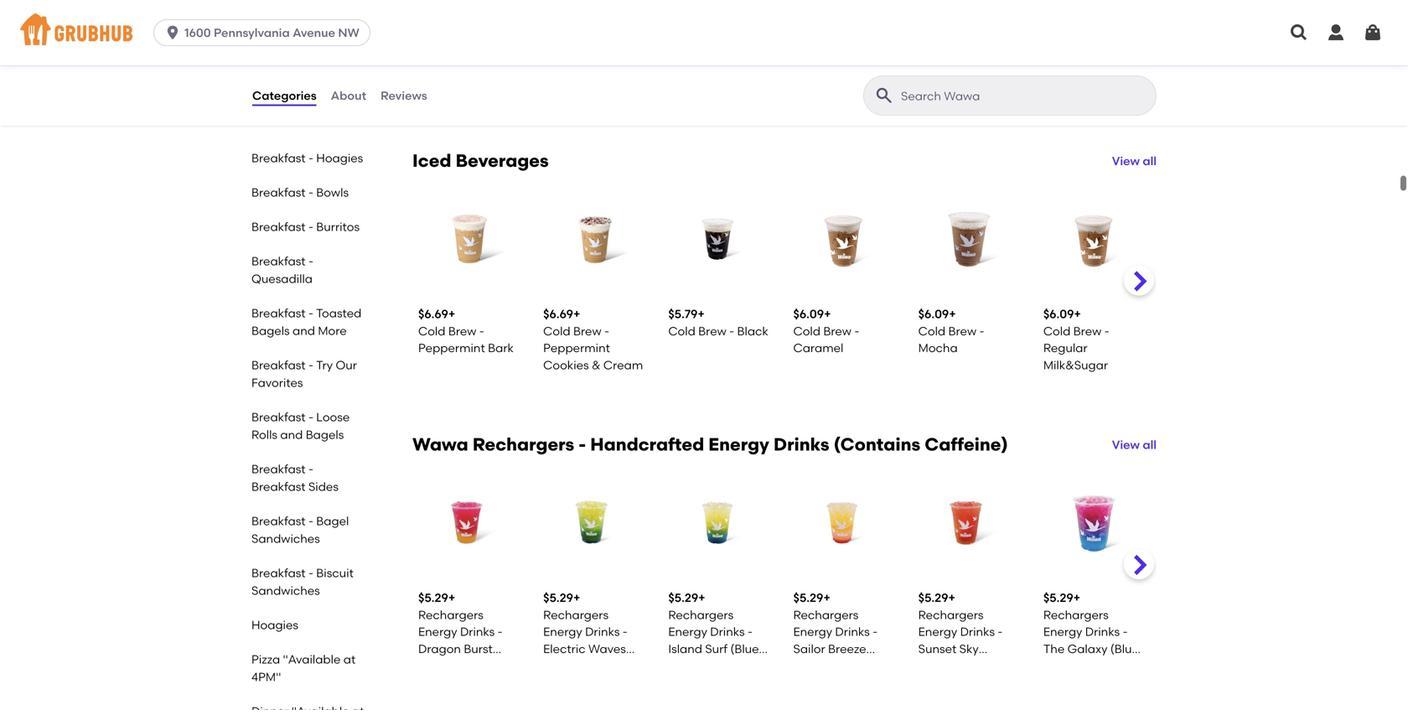 Task type: locate. For each thing, give the bounding box(es) containing it.
drinks inside $5.29 + rechargers energy drinks - sunset sky (passionfruit, dragonfruit)
[[961, 625, 995, 639]]

0 vertical spatial view
[[1113, 154, 1140, 168]]

$5.29 + rechargers energy drinks - island surf (blue raspberry lemonade)
[[669, 591, 759, 690]]

- inside $6.69 + cold brew - peppermint bark
[[479, 324, 485, 338]]

sandwiches up 'breakfast - biscuit sandwiches'
[[252, 532, 320, 546]]

2 brew from the left
[[574, 324, 602, 338]]

1 view all from the top
[[1113, 154, 1157, 168]]

drinks up galaxy
[[1086, 625, 1120, 639]]

+ inside $5.29 + rechargers energy drinks - sailor breeze (strawberry lemonade)
[[824, 591, 831, 605]]

breakfast up quesadilla
[[252, 254, 306, 268]]

+ inside $5.79 + cold brew - black
[[698, 307, 705, 321]]

sunset
[[919, 642, 957, 656]]

more
[[318, 324, 347, 338]]

5 breakfast from the top
[[252, 306, 306, 320]]

1 cold from the left
[[418, 324, 446, 338]]

$5.29 up 'island'
[[669, 591, 699, 605]]

(blue for raspberry
[[731, 642, 759, 656]]

$5.29 inside $5.29 + rechargers energy drinks - dragon burst (dragonfruit lemonade)
[[418, 591, 448, 605]]

rechargers inside $5.29 + rechargers energy drinks - island surf (blue raspberry lemonade)
[[669, 608, 734, 622]]

drinks inside $5.29 + rechargers energy drinks - island surf (blue raspberry lemonade)
[[710, 625, 745, 639]]

$5.29 + rechargers energy drinks - sailor breeze (strawberry lemonade)
[[794, 591, 878, 690]]

breakfast up rolls
[[252, 410, 306, 424]]

sandwiches
[[252, 532, 320, 546], [252, 584, 320, 598]]

$6.09 up caramel
[[794, 307, 824, 321]]

- inside breakfast - loose rolls and bagels
[[309, 410, 314, 424]]

$5.29
[[418, 591, 448, 605], [544, 591, 574, 605], [669, 591, 699, 605], [794, 591, 824, 605], [919, 591, 949, 605], [1044, 591, 1074, 605]]

raspberry,passion)
[[544, 676, 652, 690]]

hoagies up bowls
[[316, 151, 363, 165]]

breakfast down rolls
[[252, 462, 306, 476]]

energy inside $5.29 + rechargers energy drinks - electric waves (blue raspberry,passion)
[[544, 625, 583, 639]]

cold for cold brew - caramel
[[794, 324, 821, 338]]

hoagies up 'pizza'
[[252, 618, 299, 632]]

0 horizontal spatial $6.09
[[794, 307, 824, 321]]

+ down cold brew - peppermint bark "image"
[[448, 307, 456, 321]]

handcrafted
[[591, 434, 705, 455]]

brew for cold brew - mocha
[[949, 324, 977, 338]]

1 vertical spatial bagels
[[306, 428, 344, 442]]

lemonade) down (strawberry at the right
[[794, 676, 859, 690]]

- inside breakfast - toasted bagels and more
[[309, 306, 314, 320]]

and
[[293, 324, 315, 338], [280, 428, 303, 442]]

+ inside $5.29 + rechargers energy drinks - island surf (blue raspberry lemonade)
[[699, 591, 706, 605]]

rechargers for $5.29 + rechargers energy drinks - island surf (blue raspberry lemonade)
[[669, 608, 734, 622]]

$6.09
[[794, 307, 824, 321], [919, 307, 949, 321], [1044, 307, 1074, 321]]

1 $6.69 from the left
[[418, 307, 448, 321]]

view up rechargers energy drinks - the galaxy (blue raspberry, dragon lemonade) image
[[1113, 438, 1140, 452]]

1 horizontal spatial lattes
[[1044, 40, 1079, 54]]

lemonade)
[[418, 676, 484, 690], [669, 676, 734, 690], [794, 676, 859, 690], [1044, 693, 1110, 707]]

7 breakfast from the top
[[252, 410, 306, 424]]

$6.69 inside $6.69 + cold brew - peppermint cookies & cream
[[544, 307, 574, 321]]

2 $5.29 from the left
[[544, 591, 574, 605]]

sandwiches for biscuit
[[252, 584, 320, 598]]

bowls
[[316, 185, 349, 200]]

- inside breakfast - breakfast sides
[[309, 462, 314, 476]]

$6.09 for $6.09 + cold brew - regular milk&sugar
[[1044, 307, 1074, 321]]

bagel
[[316, 514, 349, 528]]

+ inside $5.29 + rechargers energy drinks - dragon burst (dragonfruit lemonade)
[[448, 591, 456, 605]]

and right rolls
[[280, 428, 303, 442]]

energy inside $5.29 + rechargers energy drinks - the galaxy (blue raspberry, dragon lemonade)
[[1044, 625, 1083, 639]]

$5.29 + rechargers energy drinks - the galaxy (blue raspberry, dragon lemonade)
[[1044, 591, 1140, 707]]

$5.29 up "electric"
[[544, 591, 574, 605]]

1 peppermint from the left
[[418, 341, 485, 355]]

1 breakfast from the top
[[252, 151, 306, 165]]

breakfast up favorites
[[252, 358, 306, 372]]

rechargers up galaxy
[[1044, 608, 1109, 622]]

+
[[448, 307, 456, 321], [574, 307, 581, 321], [698, 307, 705, 321], [824, 307, 831, 321], [949, 307, 956, 321], [1074, 307, 1082, 321], [448, 591, 456, 605], [574, 591, 581, 605], [699, 591, 706, 605], [824, 591, 831, 605], [949, 591, 956, 605], [1074, 591, 1081, 605]]

breakfast - breakfast sides
[[252, 462, 339, 494]]

lattes - dulce de leche button
[[1037, 0, 1152, 97]]

1 horizontal spatial bagels
[[306, 428, 344, 442]]

1 horizontal spatial hoagies
[[316, 151, 363, 165]]

try
[[316, 358, 333, 372]]

drinks up breeze
[[836, 625, 870, 639]]

cold inside $6.69 + cold brew - peppermint cookies & cream
[[544, 324, 571, 338]]

mocha
[[919, 341, 958, 355]]

0 vertical spatial hoagies
[[316, 151, 363, 165]]

+ up surf
[[699, 591, 706, 605]]

5 cold from the left
[[919, 324, 946, 338]]

1 brew from the left
[[448, 324, 477, 338]]

dragon
[[418, 642, 461, 656], [1044, 676, 1087, 690]]

2 breakfast from the top
[[252, 185, 306, 200]]

brew for cold brew - regular milk&sugar
[[1074, 324, 1102, 338]]

breakfast inside breakfast - toasted bagels and more
[[252, 306, 306, 320]]

1 vertical spatial all
[[1143, 438, 1157, 452]]

2 view all button from the top
[[1113, 436, 1157, 453]]

$5.79 + cold brew - black
[[669, 307, 769, 338]]

+ inside $6.69 + cold brew - peppermint bark
[[448, 307, 456, 321]]

energy up sailor
[[794, 625, 833, 639]]

$6.09 inside $6.09 + cold brew - regular milk&sugar
[[1044, 307, 1074, 321]]

+ inside $6.09 + cold brew - mocha
[[949, 307, 956, 321]]

rechargers for $5.29 + rechargers energy drinks - sailor breeze (strawberry lemonade)
[[794, 608, 859, 622]]

2 cold from the left
[[544, 324, 571, 338]]

drinks up waves
[[585, 625, 620, 639]]

hoagies
[[316, 151, 363, 165], [252, 618, 299, 632]]

1 horizontal spatial peppermint
[[544, 341, 610, 355]]

and for bagels
[[280, 428, 303, 442]]

+ up cookies
[[574, 307, 581, 321]]

5 $5.29 from the left
[[919, 591, 949, 605]]

0 horizontal spatial svg image
[[164, 24, 181, 41]]

$6.69
[[418, 307, 448, 321], [544, 307, 574, 321]]

all
[[1143, 154, 1157, 168], [1143, 438, 1157, 452]]

drinks
[[774, 434, 830, 455], [460, 625, 495, 639], [585, 625, 620, 639], [710, 625, 745, 639], [836, 625, 870, 639], [961, 625, 995, 639], [1086, 625, 1120, 639]]

sides
[[309, 480, 339, 494]]

breakfast inside 'breakfast - biscuit sandwiches'
[[252, 566, 306, 580]]

- inside $6.09 + cold brew - regular milk&sugar
[[1105, 324, 1110, 338]]

energy for rechargers energy drinks - sailor breeze (strawberry lemonade)
[[794, 625, 833, 639]]

$5.29 + rechargers energy drinks - sunset sky (passionfruit, dragonfruit)
[[919, 591, 1003, 690]]

+ up sunset
[[949, 591, 956, 605]]

5 brew from the left
[[949, 324, 977, 338]]

energy up the
[[1044, 625, 1083, 639]]

+ inside $5.29 + rechargers energy drinks - electric waves (blue raspberry,passion)
[[574, 591, 581, 605]]

$5.29 inside $5.29 + rechargers energy drinks - island surf (blue raspberry lemonade)
[[669, 591, 699, 605]]

drinks up sky
[[961, 625, 995, 639]]

energy up 'island'
[[669, 625, 708, 639]]

- inside $5.79 + cold brew - black
[[730, 324, 735, 338]]

- inside breakfast - try our favorites
[[309, 358, 314, 372]]

+ up regular
[[1074, 307, 1082, 321]]

1 $6.09 from the left
[[794, 307, 824, 321]]

energy inside $5.29 + rechargers energy drinks - dragon burst (dragonfruit lemonade)
[[418, 625, 457, 639]]

cold brew - black image
[[669, 187, 770, 289]]

brew inside $6.69 + cold brew - peppermint cookies & cream
[[574, 324, 602, 338]]

breakfast - loose rolls and bagels
[[252, 410, 350, 442]]

brew inside $6.09 + cold brew - regular milk&sugar
[[1074, 324, 1102, 338]]

4 brew from the left
[[824, 324, 852, 338]]

and inside breakfast - loose rolls and bagels
[[280, 428, 303, 442]]

1 vertical spatial and
[[280, 428, 303, 442]]

sandwiches for bagel
[[252, 532, 320, 546]]

view for wawa rechargers - handcrafted energy drinks (contains caffeine)
[[1113, 438, 1140, 452]]

2 horizontal spatial (blue
[[1111, 642, 1140, 656]]

breakfast for breakfast - bowls
[[252, 185, 306, 200]]

8 breakfast from the top
[[252, 462, 306, 476]]

+ inside $5.29 + rechargers energy drinks - sunset sky (passionfruit, dragonfruit)
[[949, 591, 956, 605]]

view
[[1113, 154, 1140, 168], [1113, 438, 1140, 452]]

3 $6.09 from the left
[[1044, 307, 1074, 321]]

energy inside $5.29 + rechargers energy drinks - sailor breeze (strawberry lemonade)
[[794, 625, 833, 639]]

0 horizontal spatial bagels
[[252, 324, 290, 338]]

6 cold from the left
[[1044, 324, 1071, 338]]

breakfast inside breakfast - quesadilla
[[252, 254, 306, 268]]

breakfast up breakfast - burritos
[[252, 185, 306, 200]]

1 sandwiches from the top
[[252, 532, 320, 546]]

breakfast - bowls
[[252, 185, 349, 200]]

1 horizontal spatial dragon
[[1044, 676, 1087, 690]]

4 $5.29 from the left
[[794, 591, 824, 605]]

0 vertical spatial all
[[1143, 154, 1157, 168]]

rechargers for $5.29 + rechargers energy drinks - electric waves (blue raspberry,passion)
[[544, 608, 609, 622]]

lemonade) down raspberry
[[669, 676, 734, 690]]

peppermint up cookies
[[544, 341, 610, 355]]

breakfast inside breakfast - try our favorites
[[252, 358, 306, 372]]

rechargers inside $5.29 + rechargers energy drinks - sailor breeze (strawberry lemonade)
[[794, 608, 859, 622]]

rechargers up sailor
[[794, 608, 859, 622]]

rechargers inside $5.29 + rechargers energy drinks - electric waves (blue raspberry,passion)
[[544, 608, 609, 622]]

+ up "electric"
[[574, 591, 581, 605]]

(blue inside $5.29 + rechargers energy drinks - island surf (blue raspberry lemonade)
[[731, 642, 759, 656]]

1 lattes from the left
[[418, 40, 454, 54]]

0 horizontal spatial svg image
[[1327, 23, 1347, 43]]

$5.29 up the
[[1044, 591, 1074, 605]]

1 $5.29 from the left
[[418, 591, 448, 605]]

breakfast - try our favorites
[[252, 358, 357, 390]]

drinks inside $5.29 + rechargers energy drinks - dragon burst (dragonfruit lemonade)
[[460, 625, 495, 639]]

view up cold brew - regular milk&sugar image
[[1113, 154, 1140, 168]]

+ for $6.09 + cold brew - regular milk&sugar
[[1074, 307, 1082, 321]]

lattes
[[418, 40, 454, 54], [1044, 40, 1079, 54]]

$5.29 up sunset
[[919, 591, 949, 605]]

lattes inside "lattes - molten lava"
[[418, 40, 454, 54]]

and inside breakfast - toasted bagels and more
[[293, 324, 315, 338]]

1 vertical spatial dragon
[[1044, 676, 1087, 690]]

island
[[669, 642, 703, 656]]

cold inside $6.09 + cold brew - regular milk&sugar
[[1044, 324, 1071, 338]]

svg image inside 1600 pennsylvania avenue nw button
[[164, 24, 181, 41]]

rechargers up "electric"
[[544, 608, 609, 622]]

rechargers
[[473, 434, 575, 455], [418, 608, 484, 622], [544, 608, 609, 622], [669, 608, 734, 622], [794, 608, 859, 622], [919, 608, 984, 622], [1044, 608, 1109, 622]]

brew
[[448, 324, 477, 338], [574, 324, 602, 338], [699, 324, 727, 338], [824, 324, 852, 338], [949, 324, 977, 338], [1074, 324, 1102, 338]]

+ up (dragonfruit
[[448, 591, 456, 605]]

dragon down raspberry,
[[1044, 676, 1087, 690]]

0 vertical spatial dragon
[[418, 642, 461, 656]]

+ inside $6.69 + cold brew - peppermint cookies & cream
[[574, 307, 581, 321]]

1 horizontal spatial $6.69
[[544, 307, 574, 321]]

lattes - molten lava button
[[412, 0, 527, 97]]

bagels inside breakfast - toasted bagels and more
[[252, 324, 290, 338]]

sailor
[[794, 642, 826, 656]]

iced beverages
[[413, 150, 549, 172]]

waves
[[589, 642, 626, 656]]

drinks inside $5.29 + rechargers energy drinks - sailor breeze (strawberry lemonade)
[[836, 625, 870, 639]]

+ for $6.09 + cold brew - caramel
[[824, 307, 831, 321]]

-
[[457, 40, 462, 54], [1082, 40, 1087, 54], [309, 151, 314, 165], [309, 185, 314, 200], [309, 220, 314, 234], [309, 254, 314, 268], [309, 306, 314, 320], [479, 324, 485, 338], [605, 324, 610, 338], [730, 324, 735, 338], [855, 324, 860, 338], [980, 324, 985, 338], [1105, 324, 1110, 338], [309, 358, 314, 372], [309, 410, 314, 424], [579, 434, 586, 455], [309, 462, 314, 476], [309, 514, 314, 528], [309, 566, 314, 580], [498, 625, 503, 639], [623, 625, 628, 639], [748, 625, 753, 639], [873, 625, 878, 639], [998, 625, 1003, 639], [1123, 625, 1128, 639]]

sandwiches inside 'breakfast - biscuit sandwiches'
[[252, 584, 320, 598]]

magnifying glass icon image
[[875, 86, 895, 106]]

lattes up leche
[[1044, 40, 1079, 54]]

+ for $6.09 + cold brew - mocha
[[949, 307, 956, 321]]

rechargers up sunset
[[919, 608, 984, 622]]

0 horizontal spatial peppermint
[[418, 341, 485, 355]]

bagels up favorites
[[252, 324, 290, 338]]

0 horizontal spatial $6.69
[[418, 307, 448, 321]]

brew inside $6.09 + cold brew - caramel
[[824, 324, 852, 338]]

$5.29 inside $5.29 + rechargers energy drinks - the galaxy (blue raspberry, dragon lemonade)
[[1044, 591, 1074, 605]]

view all button
[[1113, 153, 1157, 170], [1113, 436, 1157, 453]]

6 $5.29 from the left
[[1044, 591, 1074, 605]]

- inside $5.29 + rechargers energy drinks - the galaxy (blue raspberry, dragon lemonade)
[[1123, 625, 1128, 639]]

leche
[[1044, 57, 1078, 71]]

3 cold from the left
[[669, 324, 696, 338]]

3 breakfast from the top
[[252, 220, 306, 234]]

breakfast down breakfast - breakfast sides
[[252, 514, 306, 528]]

rechargers inside $5.29 + rechargers energy drinks - sunset sky (passionfruit, dragonfruit)
[[919, 608, 984, 622]]

+ for $5.29 + rechargers energy drinks - sunset sky (passionfruit, dragonfruit)
[[949, 591, 956, 605]]

(blue right galaxy
[[1111, 642, 1140, 656]]

breakfast down quesadilla
[[252, 306, 306, 320]]

energy inside $5.29 + rechargers energy drinks - sunset sky (passionfruit, dragonfruit)
[[919, 625, 958, 639]]

energy for rechargers energy drinks - sunset sky (passionfruit, dragonfruit)
[[919, 625, 958, 639]]

- inside $5.29 + rechargers energy drinks - sunset sky (passionfruit, dragonfruit)
[[998, 625, 1003, 639]]

+ up sailor
[[824, 591, 831, 605]]

$6.69 inside $6.69 + cold brew - peppermint bark
[[418, 307, 448, 321]]

$6.69 for $6.69 + cold brew - peppermint bark
[[418, 307, 448, 321]]

1 all from the top
[[1143, 154, 1157, 168]]

$6.09 up regular
[[1044, 307, 1074, 321]]

bagels inside breakfast - loose rolls and bagels
[[306, 428, 344, 442]]

peppermint inside $6.69 + cold brew - peppermint bark
[[418, 341, 485, 355]]

peppermint inside $6.69 + cold brew - peppermint cookies & cream
[[544, 341, 610, 355]]

cold inside $5.79 + cold brew - black
[[669, 324, 696, 338]]

(blue for raspberry,passion)
[[544, 659, 572, 673]]

lattes up lava
[[418, 40, 454, 54]]

$6.09 up mocha on the right of page
[[919, 307, 949, 321]]

breakfast down breakfast - bagel sandwiches
[[252, 566, 306, 580]]

breeze
[[828, 642, 867, 656]]

2 $6.09 from the left
[[919, 307, 949, 321]]

breakfast for breakfast - bagel sandwiches
[[252, 514, 306, 528]]

cold inside $6.69 + cold brew - peppermint bark
[[418, 324, 446, 338]]

2 all from the top
[[1143, 438, 1157, 452]]

$6.09 inside $6.09 + cold brew - mocha
[[919, 307, 949, 321]]

0 horizontal spatial dragon
[[418, 642, 461, 656]]

$5.29 for $5.29 + rechargers energy drinks - island surf (blue raspberry lemonade)
[[669, 591, 699, 605]]

$5.29 inside $5.29 + rechargers energy drinks - sunset sky (passionfruit, dragonfruit)
[[919, 591, 949, 605]]

+ for $6.69 + cold brew - peppermint cookies & cream
[[574, 307, 581, 321]]

6 breakfast from the top
[[252, 358, 306, 372]]

brew for cold brew - peppermint cookies & cream
[[574, 324, 602, 338]]

lemonade) down raspberry,
[[1044, 693, 1110, 707]]

cold
[[418, 324, 446, 338], [544, 324, 571, 338], [669, 324, 696, 338], [794, 324, 821, 338], [919, 324, 946, 338], [1044, 324, 1071, 338]]

svg image
[[1290, 23, 1310, 43], [164, 24, 181, 41]]

$5.29 up sailor
[[794, 591, 824, 605]]

(blue inside $5.29 + rechargers energy drinks - electric waves (blue raspberry,passion)
[[544, 659, 572, 673]]

1 horizontal spatial svg image
[[1290, 23, 1310, 43]]

2 view from the top
[[1113, 438, 1140, 452]]

breakfast - hoagies tab
[[245, 146, 376, 170]]

1 vertical spatial view all
[[1113, 438, 1157, 452]]

breakfast down breakfast - bowls
[[252, 220, 306, 234]]

$6.09 + cold brew - caramel
[[794, 307, 860, 355]]

breakfast inside breakfast - loose rolls and bagels
[[252, 410, 306, 424]]

rechargers inside $5.29 + rechargers energy drinks - the galaxy (blue raspberry, dragon lemonade)
[[1044, 608, 1109, 622]]

0 horizontal spatial (blue
[[544, 659, 572, 673]]

energy inside $5.29 + rechargers energy drinks - island surf (blue raspberry lemonade)
[[669, 625, 708, 639]]

0 vertical spatial bagels
[[252, 324, 290, 338]]

rechargers up surf
[[669, 608, 734, 622]]

2 sandwiches from the top
[[252, 584, 320, 598]]

drinks up burst
[[460, 625, 495, 639]]

+ up caramel
[[824, 307, 831, 321]]

brew inside $5.79 + cold brew - black
[[699, 324, 727, 338]]

1 vertical spatial hoagies
[[252, 618, 299, 632]]

0 vertical spatial view all button
[[1113, 153, 1157, 170]]

- inside $5.29 + rechargers energy drinks - island surf (blue raspberry lemonade)
[[748, 625, 753, 639]]

3 $5.29 from the left
[[669, 591, 699, 605]]

11 breakfast from the top
[[252, 566, 306, 580]]

wawa
[[413, 434, 469, 455]]

peppermint for bark
[[418, 341, 485, 355]]

$5.29 inside $5.29 + rechargers energy drinks - sailor breeze (strawberry lemonade)
[[794, 591, 824, 605]]

4 breakfast from the top
[[252, 254, 306, 268]]

+ up mocha on the right of page
[[949, 307, 956, 321]]

10 breakfast from the top
[[252, 514, 306, 528]]

$6.09 inside $6.09 + cold brew - caramel
[[794, 307, 824, 321]]

1 vertical spatial view
[[1113, 438, 1140, 452]]

about button
[[330, 65, 367, 126]]

drinks for rechargers energy drinks - dragon burst (dragonfruit lemonade)
[[460, 625, 495, 639]]

milk&sugar
[[1044, 358, 1109, 372]]

energy up (dragonfruit
[[418, 625, 457, 639]]

lemonade) inside $5.29 + rechargers energy drinks - sailor breeze (strawberry lemonade)
[[794, 676, 859, 690]]

1 vertical spatial view all button
[[1113, 436, 1157, 453]]

pennsylvania
[[214, 26, 290, 40]]

burst
[[464, 642, 493, 656]]

1 horizontal spatial svg image
[[1363, 23, 1384, 43]]

dragon inside $5.29 + rechargers energy drinks - the galaxy (blue raspberry, dragon lemonade)
[[1044, 676, 1087, 690]]

(blue inside $5.29 + rechargers energy drinks - the galaxy (blue raspberry, dragon lemonade)
[[1111, 642, 1140, 656]]

- inside "lattes - molten lava"
[[457, 40, 462, 54]]

dragon up (dragonfruit
[[418, 642, 461, 656]]

drinks for rechargers energy drinks - sunset sky (passionfruit, dragonfruit)
[[961, 625, 995, 639]]

Search Wawa search field
[[900, 88, 1151, 104]]

1 vertical spatial sandwiches
[[252, 584, 320, 598]]

6 brew from the left
[[1074, 324, 1102, 338]]

- inside tab
[[309, 151, 314, 165]]

drinks inside $5.29 + rechargers energy drinks - electric waves (blue raspberry,passion)
[[585, 625, 620, 639]]

bagels down loose
[[306, 428, 344, 442]]

- inside breakfast - bagel sandwiches
[[309, 514, 314, 528]]

1 view all button from the top
[[1113, 153, 1157, 170]]

+ inside $5.29 + rechargers energy drinks - the galaxy (blue raspberry, dragon lemonade)
[[1074, 591, 1081, 605]]

brew inside $6.09 + cold brew - mocha
[[949, 324, 977, 338]]

rechargers energy drinks - sunset sky  (passionfruit, dragonfruit) image
[[919, 471, 1020, 573]]

lemonade) down (dragonfruit
[[418, 676, 484, 690]]

2 view all from the top
[[1113, 438, 1157, 452]]

lattes inside lattes - dulce de leche
[[1044, 40, 1079, 54]]

+ inside $6.09 + cold brew - caramel
[[824, 307, 831, 321]]

and left more
[[293, 324, 315, 338]]

brew inside $6.69 + cold brew - peppermint bark
[[448, 324, 477, 338]]

(blue down "electric"
[[544, 659, 572, 673]]

1 horizontal spatial $6.09
[[919, 307, 949, 321]]

sandwiches inside breakfast - bagel sandwiches
[[252, 532, 320, 546]]

(contains
[[834, 434, 921, 455]]

(blue
[[731, 642, 759, 656], [1111, 642, 1140, 656], [544, 659, 572, 673]]

sky
[[960, 642, 979, 656]]

sandwiches down biscuit
[[252, 584, 320, 598]]

2 horizontal spatial $6.09
[[1044, 307, 1074, 321]]

(blue right surf
[[731, 642, 759, 656]]

drinks up surf
[[710, 625, 745, 639]]

view all button for iced beverages
[[1113, 153, 1157, 170]]

4 cold from the left
[[794, 324, 821, 338]]

1 horizontal spatial (blue
[[731, 642, 759, 656]]

energy up "electric"
[[544, 625, 583, 639]]

2 $6.69 from the left
[[544, 307, 574, 321]]

1600 pennsylvania avenue nw button
[[154, 19, 377, 46]]

breakfast left sides
[[252, 480, 306, 494]]

energy up sunset
[[919, 625, 958, 639]]

$5.29 up (dragonfruit
[[418, 591, 448, 605]]

cold brew - caramel image
[[794, 187, 895, 289]]

1 view from the top
[[1113, 154, 1140, 168]]

0 vertical spatial view all
[[1113, 154, 1157, 168]]

rechargers inside $5.29 + rechargers energy drinks - dragon burst (dragonfruit lemonade)
[[418, 608, 484, 622]]

$6.69 for $6.69 + cold brew - peppermint cookies & cream
[[544, 307, 574, 321]]

2 peppermint from the left
[[544, 341, 610, 355]]

+ inside $6.09 + cold brew - regular milk&sugar
[[1074, 307, 1082, 321]]

svg image
[[1327, 23, 1347, 43], [1363, 23, 1384, 43]]

3 brew from the left
[[699, 324, 727, 338]]

peppermint left bark
[[418, 341, 485, 355]]

2 lattes from the left
[[1044, 40, 1079, 54]]

9 breakfast from the top
[[252, 480, 306, 494]]

$5.29 inside $5.29 + rechargers energy drinks - electric waves (blue raspberry,passion)
[[544, 591, 574, 605]]

hoagies inside tab
[[316, 151, 363, 165]]

lattes for lattes - molten lava
[[418, 40, 454, 54]]

+ down cold brew - black image
[[698, 307, 705, 321]]

quesadilla
[[252, 272, 313, 286]]

0 horizontal spatial lattes
[[418, 40, 454, 54]]

+ for $5.29 + rechargers energy drinks - sailor breeze (strawberry lemonade)
[[824, 591, 831, 605]]

cold for cold brew - black
[[669, 324, 696, 338]]

breakfast inside tab
[[252, 151, 306, 165]]

+ up galaxy
[[1074, 591, 1081, 605]]

$5.29 for $5.29 + rechargers energy drinks - sailor breeze (strawberry lemonade)
[[794, 591, 824, 605]]

breakfast up breakfast - bowls
[[252, 151, 306, 165]]

(strawberry
[[794, 659, 860, 673]]

- inside lattes - dulce de leche
[[1082, 40, 1087, 54]]

view all
[[1113, 154, 1157, 168], [1113, 438, 1157, 452]]

rechargers up burst
[[418, 608, 484, 622]]

energy
[[709, 434, 770, 455], [418, 625, 457, 639], [544, 625, 583, 639], [669, 625, 708, 639], [794, 625, 833, 639], [919, 625, 958, 639], [1044, 625, 1083, 639]]

dulce
[[1090, 40, 1123, 54]]

0 vertical spatial and
[[293, 324, 315, 338]]

$5.29 for $5.29 + rechargers energy drinks - electric waves (blue raspberry,passion)
[[544, 591, 574, 605]]

0 vertical spatial sandwiches
[[252, 532, 320, 546]]

brew for cold brew - caramel
[[824, 324, 852, 338]]

cold inside $6.09 + cold brew - caramel
[[794, 324, 821, 338]]



Task type: vqa. For each thing, say whether or not it's contained in the screenshot.
Iced Beverages's View
yes



Task type: describe. For each thing, give the bounding box(es) containing it.
(dragonfruit
[[418, 659, 488, 673]]

burritos
[[316, 220, 360, 234]]

our
[[336, 358, 357, 372]]

breakfast for breakfast - try our favorites
[[252, 358, 306, 372]]

breakfast for breakfast - hoagies
[[252, 151, 306, 165]]

main navigation navigation
[[0, 0, 1409, 65]]

- inside $5.29 + rechargers energy drinks - electric waves (blue raspberry,passion)
[[623, 625, 628, 639]]

about
[[331, 88, 366, 103]]

molten
[[465, 40, 503, 54]]

- inside $6.09 + cold brew - mocha
[[980, 324, 985, 338]]

$5.29 + rechargers energy drinks - electric waves (blue raspberry,passion)
[[544, 591, 652, 690]]

and for more
[[293, 324, 315, 338]]

at
[[344, 652, 356, 667]]

wawa rechargers - handcrafted energy drinks (contains caffeine)
[[413, 434, 1009, 455]]

avenue
[[293, 26, 335, 40]]

$6.69 + cold brew - peppermint bark
[[418, 307, 514, 355]]

breakfast for breakfast - breakfast sides
[[252, 462, 306, 476]]

dragonfruit)
[[919, 676, 988, 690]]

energy for rechargers energy drinks - the galaxy (blue raspberry, dragon lemonade)
[[1044, 625, 1083, 639]]

electric
[[544, 642, 586, 656]]

rechargers energy drinks - dragon burst  (dragonfruit lemonade) image
[[418, 471, 520, 573]]

peppermint for cookies
[[544, 341, 610, 355]]

breakfast - quesadilla
[[252, 254, 314, 286]]

rechargers energy drinks - the galaxy (blue raspberry, dragon lemonade) image
[[1044, 471, 1145, 573]]

cold for cold brew - peppermint bark
[[418, 324, 446, 338]]

- inside $6.09 + cold brew - caramel
[[855, 324, 860, 338]]

rechargers energy drinks - island surf (blue raspberry lemonade) image
[[669, 471, 770, 573]]

all for wawa rechargers - handcrafted energy drinks (contains caffeine)
[[1143, 438, 1157, 452]]

cookies
[[544, 358, 589, 372]]

breakfast - burritos
[[252, 220, 360, 234]]

+ for $5.29 + rechargers energy drinks - dragon burst (dragonfruit lemonade)
[[448, 591, 456, 605]]

"available
[[283, 652, 341, 667]]

drinks for rechargers energy drinks - electric waves (blue raspberry,passion)
[[585, 625, 620, 639]]

&
[[592, 358, 601, 372]]

rechargers energy drinks - electric waves (blue raspberry,passion) image
[[544, 471, 645, 573]]

surf
[[705, 642, 728, 656]]

cold brew - peppermint cookies & cream image
[[544, 187, 645, 289]]

galaxy
[[1068, 642, 1108, 656]]

energy up rechargers energy drinks - island surf (blue raspberry lemonade) image
[[709, 434, 770, 455]]

$5.79
[[669, 307, 698, 321]]

toasted
[[316, 306, 362, 320]]

view all for wawa rechargers - handcrafted energy drinks (contains caffeine)
[[1113, 438, 1157, 452]]

lattes - molten lava
[[418, 40, 503, 71]]

drinks for rechargers energy drinks - the galaxy (blue raspberry, dragon lemonade)
[[1086, 625, 1120, 639]]

drinks left (contains
[[774, 434, 830, 455]]

lava
[[418, 57, 446, 71]]

- inside 'breakfast - biscuit sandwiches'
[[309, 566, 314, 580]]

cold brew - regular milk&sugar image
[[1044, 187, 1145, 289]]

(passionfruit,
[[919, 659, 992, 673]]

energy for rechargers energy drinks - island surf (blue raspberry lemonade)
[[669, 625, 708, 639]]

caffeine)
[[925, 434, 1009, 455]]

1600 pennsylvania avenue nw
[[185, 26, 360, 40]]

black
[[737, 324, 769, 338]]

cold for cold brew - mocha
[[919, 324, 946, 338]]

cold brew - peppermint bark image
[[418, 187, 520, 289]]

raspberry
[[669, 659, 727, 673]]

pizza "available at 4pm"
[[252, 652, 356, 684]]

$5.29 for $5.29 + rechargers energy drinks - sunset sky (passionfruit, dragonfruit)
[[919, 591, 949, 605]]

rechargers energy drinks - sailor breeze  (strawberry lemonade) image
[[794, 471, 895, 573]]

$6.09 + cold brew - regular milk&sugar
[[1044, 307, 1110, 372]]

breakfast for breakfast - biscuit sandwiches
[[252, 566, 306, 580]]

4pm"
[[252, 670, 281, 684]]

$6.09 for $6.09 + cold brew - mocha
[[919, 307, 949, 321]]

the
[[1044, 642, 1065, 656]]

+ for $6.69 + cold brew - peppermint bark
[[448, 307, 456, 321]]

lattes for lattes - dulce de leche
[[1044, 40, 1079, 54]]

nw
[[338, 26, 360, 40]]

1 svg image from the left
[[1327, 23, 1347, 43]]

lemonade) inside $5.29 + rechargers energy drinks - island surf (blue raspberry lemonade)
[[669, 676, 734, 690]]

raspberry,
[[1044, 659, 1105, 673]]

drinks for rechargers energy drinks - sailor breeze (strawberry lemonade)
[[836, 625, 870, 639]]

bark
[[488, 341, 514, 355]]

- inside $6.69 + cold brew - peppermint cookies & cream
[[605, 324, 610, 338]]

reviews button
[[380, 65, 428, 126]]

brew for cold brew - peppermint bark
[[448, 324, 477, 338]]

$6.09 + cold brew - mocha
[[919, 307, 985, 355]]

breakfast - toasted bagels and more
[[252, 306, 362, 338]]

$5.29 + rechargers energy drinks - dragon burst (dragonfruit lemonade)
[[418, 591, 503, 690]]

view all for iced beverages
[[1113, 154, 1157, 168]]

biscuit
[[316, 566, 354, 580]]

- inside breakfast - quesadilla
[[309, 254, 314, 268]]

breakfast for breakfast - burritos
[[252, 220, 306, 234]]

- inside $5.29 + rechargers energy drinks - sailor breeze (strawberry lemonade)
[[873, 625, 878, 639]]

caramel
[[794, 341, 844, 355]]

$5.29 for $5.29 + rechargers energy drinks - dragon burst (dragonfruit lemonade)
[[418, 591, 448, 605]]

- inside $5.29 + rechargers energy drinks - dragon burst (dragonfruit lemonade)
[[498, 625, 503, 639]]

drinks for rechargers energy drinks - island surf (blue raspberry lemonade)
[[710, 625, 745, 639]]

rolls
[[252, 428, 278, 442]]

rechargers for $5.29 + rechargers energy drinks - sunset sky (passionfruit, dragonfruit)
[[919, 608, 984, 622]]

regular
[[1044, 341, 1088, 355]]

breakfast - hoagies
[[252, 151, 363, 165]]

view all button for wawa rechargers - handcrafted energy drinks (contains caffeine)
[[1113, 436, 1157, 453]]

breakfast for breakfast - toasted bagels and more
[[252, 306, 306, 320]]

reviews
[[381, 88, 427, 103]]

+ for $5.79 + cold brew - black
[[698, 307, 705, 321]]

breakfast - bagel sandwiches
[[252, 514, 349, 546]]

brew for cold brew - black
[[699, 324, 727, 338]]

categories
[[252, 88, 317, 103]]

rechargers for $5.29 + rechargers energy drinks - the galaxy (blue raspberry, dragon lemonade)
[[1044, 608, 1109, 622]]

$6.69 + cold brew - peppermint cookies & cream
[[544, 307, 643, 372]]

breakfast for breakfast - loose rolls and bagels
[[252, 410, 306, 424]]

all for iced beverages
[[1143, 154, 1157, 168]]

breakfast - biscuit sandwiches
[[252, 566, 354, 598]]

breakfast for breakfast - quesadilla
[[252, 254, 306, 268]]

cold for cold brew - peppermint cookies & cream
[[544, 324, 571, 338]]

dragon inside $5.29 + rechargers energy drinks - dragon burst (dragonfruit lemonade)
[[418, 642, 461, 656]]

lattes - dulce de leche
[[1044, 40, 1140, 71]]

categories button
[[252, 65, 318, 126]]

2 svg image from the left
[[1363, 23, 1384, 43]]

view for iced beverages
[[1113, 154, 1140, 168]]

loose
[[316, 410, 350, 424]]

+ for $5.29 + rechargers energy drinks - electric waves (blue raspberry,passion)
[[574, 591, 581, 605]]

$5.29 for $5.29 + rechargers energy drinks - the galaxy (blue raspberry, dragon lemonade)
[[1044, 591, 1074, 605]]

energy for rechargers energy drinks - electric waves (blue raspberry,passion)
[[544, 625, 583, 639]]

cold brew - mocha image
[[919, 187, 1020, 289]]

cream
[[604, 358, 643, 372]]

favorites
[[252, 376, 303, 390]]

1600
[[185, 26, 211, 40]]

+ for $5.29 + rechargers energy drinks - the galaxy (blue raspberry, dragon lemonade)
[[1074, 591, 1081, 605]]

cold for cold brew - regular milk&sugar
[[1044, 324, 1071, 338]]

pizza
[[252, 652, 280, 667]]

iced
[[413, 150, 452, 172]]

0 horizontal spatial hoagies
[[252, 618, 299, 632]]

rechargers for $5.29 + rechargers energy drinks - dragon burst (dragonfruit lemonade)
[[418, 608, 484, 622]]

lemonade) inside $5.29 + rechargers energy drinks - dragon burst (dragonfruit lemonade)
[[418, 676, 484, 690]]

energy for rechargers energy drinks - dragon burst (dragonfruit lemonade)
[[418, 625, 457, 639]]

rechargers right wawa
[[473, 434, 575, 455]]

(blue for raspberry,
[[1111, 642, 1140, 656]]

$6.09 for $6.09 + cold brew - caramel
[[794, 307, 824, 321]]

+ for $5.29 + rechargers energy drinks - island surf (blue raspberry lemonade)
[[699, 591, 706, 605]]

lemonade) inside $5.29 + rechargers energy drinks - the galaxy (blue raspberry, dragon lemonade)
[[1044, 693, 1110, 707]]

beverages
[[456, 150, 549, 172]]

caret right icon image
[[362, 153, 372, 163]]

de
[[1125, 40, 1140, 54]]



